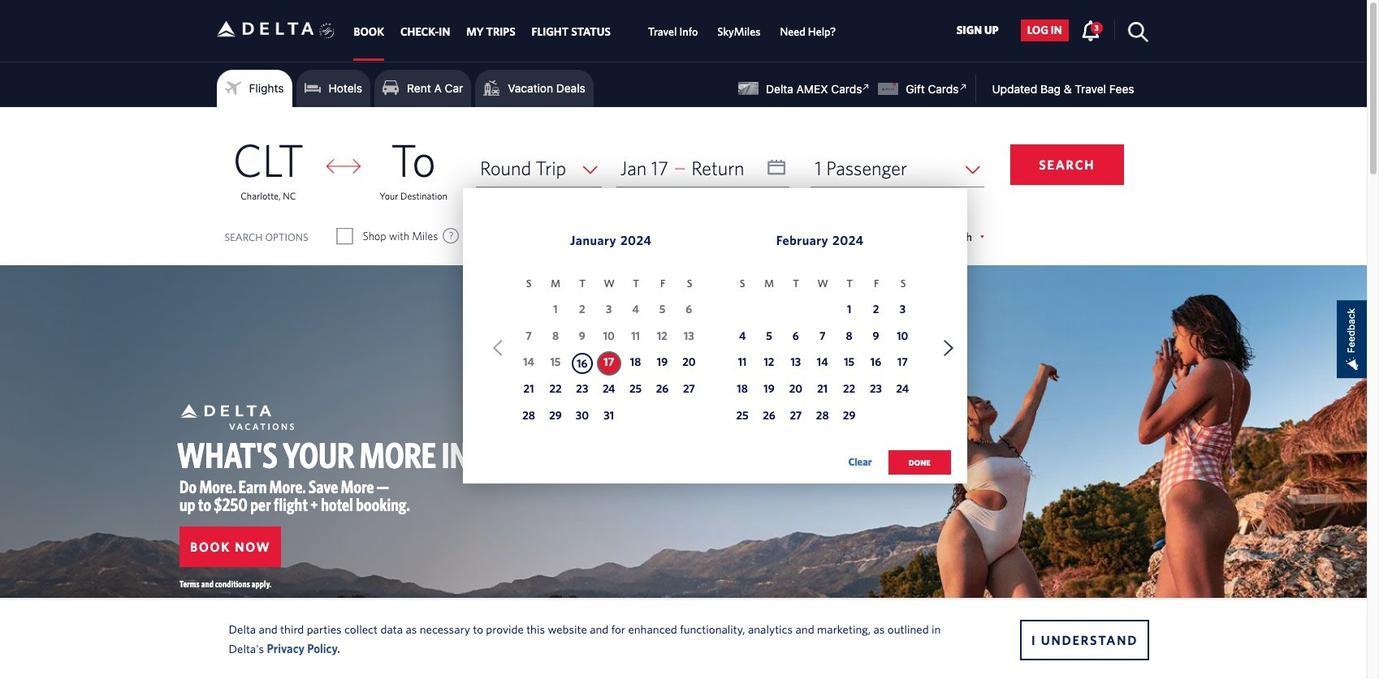 Task type: vqa. For each thing, say whether or not it's contained in the screenshot.
PRE- at the bottom right
no



Task type: describe. For each thing, give the bounding box(es) containing it.
1 this link opens another site in a new window that may not follow the same accessibility policies as delta air lines. image from the left
[[859, 80, 874, 95]]

calendar expanded, use arrow keys to select date application
[[463, 188, 967, 492]]

delta air lines image
[[216, 4, 314, 54]]



Task type: locate. For each thing, give the bounding box(es) containing it.
tab list
[[346, 0, 846, 61]]

None text field
[[616, 149, 790, 188]]

None checkbox
[[338, 228, 352, 244], [628, 228, 642, 244], [338, 228, 352, 244], [628, 228, 642, 244]]

0 horizontal spatial this link opens another site in a new window that may not follow the same accessibility policies as delta air lines. image
[[859, 80, 874, 95]]

skyteam image
[[319, 6, 335, 56]]

2 this link opens another site in a new window that may not follow the same accessibility policies as delta air lines. image from the left
[[956, 80, 971, 95]]

delta vacations logo image
[[180, 404, 294, 431]]

tab panel
[[0, 107, 1367, 492]]

None field
[[476, 149, 602, 188], [811, 149, 984, 188], [476, 149, 602, 188], [811, 149, 984, 188]]

1 horizontal spatial this link opens another site in a new window that may not follow the same accessibility policies as delta air lines. image
[[956, 80, 971, 95]]

this link opens another site in a new window that may not follow the same accessibility policies as delta air lines. image
[[859, 80, 874, 95], [956, 80, 971, 95]]



